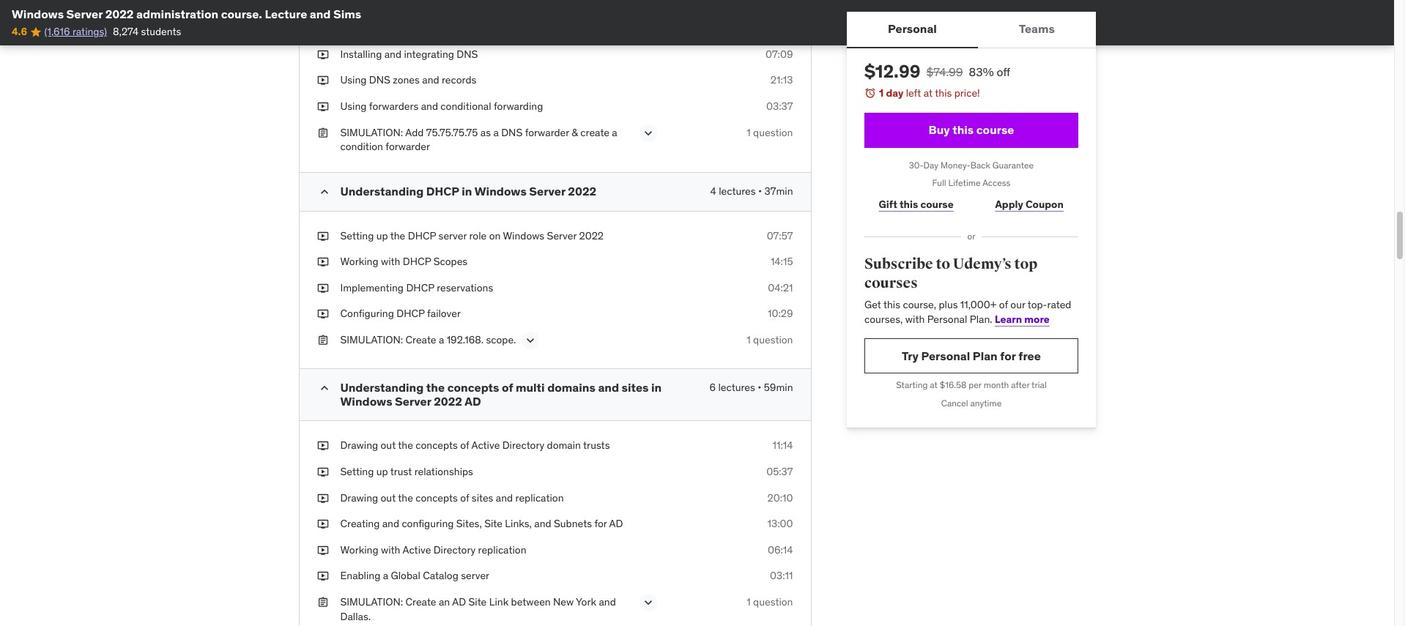 Task type: locate. For each thing, give the bounding box(es) containing it.
1 question for simulation: add 75.75.75.75 as a dns forwarder & create a condition forwarder
[[747, 126, 793, 139]]

zones
[[393, 73, 420, 87]]

6 xsmall image from the top
[[317, 333, 329, 348]]

and inside the simulation: create an ad site link between new york and dallas.
[[599, 596, 616, 609]]

1 vertical spatial directory
[[434, 543, 476, 557]]

0 vertical spatial site
[[484, 517, 503, 531]]

price!
[[954, 86, 980, 100]]

the up installing and integrating dns
[[398, 21, 413, 35]]

the
[[398, 21, 413, 35], [390, 229, 405, 242], [426, 380, 445, 395], [398, 439, 413, 452], [398, 491, 413, 505]]

administration
[[136, 7, 218, 21]]

the for active
[[398, 439, 413, 452]]

1 horizontal spatial show lecture description image
[[641, 596, 655, 610]]

create left an
[[406, 596, 436, 609]]

$12.99 $74.99 83% off
[[864, 60, 1010, 83]]

working up implementing
[[340, 255, 378, 268]]

7 xsmall image from the top
[[317, 596, 329, 610]]

2 vertical spatial out
[[381, 491, 396, 505]]

learn more
[[995, 313, 1049, 326]]

personal up $16.58
[[921, 349, 970, 363]]

site
[[484, 517, 503, 531], [469, 596, 487, 609]]

question down '10:29'
[[753, 333, 793, 347]]

this up courses,
[[883, 298, 900, 312]]

dns right as
[[501, 126, 523, 139]]

rated
[[1047, 298, 1071, 312]]

question for simulation: add 75.75.75.75 as a dns forwarder & create a condition forwarder
[[753, 126, 793, 139]]

0 vertical spatial drawing
[[340, 21, 378, 35]]

0 vertical spatial active
[[471, 439, 500, 452]]

site inside the simulation: create an ad site link between new york and dallas.
[[469, 596, 487, 609]]

0 vertical spatial personal
[[888, 22, 937, 36]]

tab list
[[847, 12, 1096, 48]]

0 vertical spatial understanding
[[340, 184, 424, 198]]

and up links,
[[496, 491, 513, 505]]

2 xsmall image from the top
[[317, 47, 329, 62]]

1 question from the top
[[753, 126, 793, 139]]

1 simulation: from the top
[[340, 126, 403, 139]]

1 vertical spatial personal
[[927, 313, 967, 326]]

teams
[[1019, 22, 1055, 36]]

1 setting from the top
[[340, 229, 374, 242]]

0 vertical spatial working
[[340, 255, 378, 268]]

0 vertical spatial 1 question
[[747, 126, 793, 139]]

simulation: inside simulation: add 75.75.75.75 as a dns forwarder & create a condition forwarder
[[340, 126, 403, 139]]

setting for setting up trust relationships
[[340, 465, 374, 478]]

of for drawing out the concepts of active directory domain trusts
[[460, 439, 469, 452]]

• for understanding dhcp in windows server 2022
[[758, 184, 762, 198]]

2 simulation: from the top
[[340, 333, 403, 347]]

with down course,
[[905, 313, 924, 326]]

192.168.
[[447, 333, 484, 347]]

1 vertical spatial up
[[376, 465, 388, 478]]

0 vertical spatial with
[[381, 255, 400, 268]]

course up back
[[976, 122, 1014, 137]]

ad inside understanding the concepts of multi domains and sites in windows server 2022 ad
[[465, 394, 481, 409]]

ad
[[585, 21, 598, 35], [465, 394, 481, 409], [609, 517, 623, 531], [452, 596, 466, 609]]

sims
[[333, 7, 361, 21]]

this inside button
[[952, 122, 973, 137]]

xsmall image for using dns zones and records
[[317, 73, 329, 88]]

xsmall image for installing and integrating dns
[[317, 47, 329, 62]]

an
[[439, 596, 450, 609]]

drawing out the concepts of active directory domain trusts
[[340, 439, 610, 452]]

0 horizontal spatial active
[[403, 543, 431, 557]]

configuring dhcp failover
[[340, 307, 461, 321]]

2 vertical spatial 1 question
[[747, 596, 793, 609]]

a left global
[[383, 570, 388, 583]]

active up enabling a global catalog server on the bottom left
[[403, 543, 431, 557]]

1 xsmall image from the top
[[317, 21, 329, 36]]

windows right small icon
[[340, 394, 392, 409]]

1 vertical spatial course
[[921, 198, 954, 211]]

0 vertical spatial create
[[406, 333, 436, 347]]

the down setting up trust relationships
[[398, 491, 413, 505]]

drawing out the concepts of dns within server 2022 ad
[[340, 21, 598, 35]]

xsmall image for drawing out the concepts of active directory domain trusts
[[317, 439, 329, 454]]

in up setting up the dhcp server role on windows server 2022
[[462, 184, 472, 198]]

1 horizontal spatial forwarder
[[525, 126, 569, 139]]

up for trust
[[376, 465, 388, 478]]

2 up from the top
[[376, 465, 388, 478]]

xsmall image for setting up trust relationships
[[317, 465, 329, 480]]

8 xsmall image from the top
[[317, 491, 329, 506]]

coupon
[[1025, 198, 1063, 211]]

1 vertical spatial replication
[[478, 543, 526, 557]]

03:37
[[766, 100, 793, 113]]

create down configuring dhcp failover
[[406, 333, 436, 347]]

dhcp for reservations
[[406, 281, 434, 294]]

course,
[[903, 298, 936, 312]]

1 drawing from the top
[[340, 21, 378, 35]]

of inside understanding the concepts of multi domains and sites in windows server 2022 ad
[[502, 380, 513, 395]]

1 vertical spatial understanding
[[340, 380, 424, 395]]

of up relationships
[[460, 439, 469, 452]]

1 using from the top
[[340, 73, 367, 87]]

personal up $12.99
[[888, 22, 937, 36]]

after
[[1011, 380, 1029, 391]]

1 vertical spatial create
[[406, 596, 436, 609]]

4 xsmall image from the top
[[317, 281, 329, 296]]

1 vertical spatial using
[[340, 100, 367, 113]]

and right creating
[[382, 517, 399, 531]]

at inside starting at $16.58 per month after trial cancel anytime
[[930, 380, 937, 391]]

1 horizontal spatial sites
[[622, 380, 649, 395]]

learn more link
[[995, 313, 1049, 326]]

full
[[932, 178, 946, 189]]

server left role
[[439, 229, 467, 242]]

working with active directory replication
[[340, 543, 526, 557]]

sites up creating and configuring sites, site links, and subnets for ad
[[472, 491, 493, 505]]

0 vertical spatial question
[[753, 126, 793, 139]]

starting at $16.58 per month after trial cancel anytime
[[896, 380, 1046, 409]]

scope.
[[486, 333, 516, 347]]

sites right domains
[[622, 380, 649, 395]]

enabling
[[340, 570, 380, 583]]

with up global
[[381, 543, 400, 557]]

show lecture description image
[[523, 333, 538, 348], [641, 596, 655, 610]]

this
[[935, 86, 952, 100], [952, 122, 973, 137], [900, 198, 918, 211], [883, 298, 900, 312]]

understanding inside understanding the concepts of multi domains and sites in windows server 2022 ad
[[340, 380, 424, 395]]

plus
[[938, 298, 958, 312]]

concepts up relationships
[[416, 439, 458, 452]]

using down installing
[[340, 73, 367, 87]]

of left our
[[999, 298, 1008, 312]]

server for catalog
[[461, 570, 489, 583]]

and up add
[[421, 100, 438, 113]]

0 vertical spatial using
[[340, 73, 367, 87]]

xsmall image for setting up the dhcp server role on windows server 2022
[[317, 229, 329, 243]]

server up the simulation: create an ad site link between new york and dallas.
[[461, 570, 489, 583]]

anytime
[[970, 398, 1001, 409]]

• left the 37min
[[758, 184, 762, 198]]

out up trust
[[381, 439, 396, 452]]

setting for setting up the dhcp server role on windows server 2022
[[340, 229, 374, 242]]

more
[[1024, 313, 1049, 326]]

in
[[462, 184, 472, 198], [651, 380, 662, 395]]

1 vertical spatial out
[[381, 439, 396, 452]]

and right york
[[599, 596, 616, 609]]

multi
[[516, 380, 545, 395]]

0 vertical spatial lectures
[[719, 184, 756, 198]]

and right domains
[[598, 380, 619, 395]]

1 • from the top
[[758, 184, 762, 198]]

a left 192.168.
[[439, 333, 444, 347]]

3 drawing from the top
[[340, 491, 378, 505]]

1 question down 03:11
[[747, 596, 793, 609]]

1 vertical spatial sites
[[472, 491, 493, 505]]

course for gift this course
[[921, 198, 954, 211]]

this for get this course, plus 11,000+ of our top-rated courses, with personal plan.
[[883, 298, 900, 312]]

site right sites,
[[484, 517, 503, 531]]

5 xsmall image from the top
[[317, 439, 329, 454]]

xsmall image
[[317, 21, 329, 36], [317, 47, 329, 62], [317, 126, 329, 140], [317, 255, 329, 270], [317, 307, 329, 322], [317, 333, 329, 348], [317, 465, 329, 480], [317, 491, 329, 506], [317, 517, 329, 532], [317, 570, 329, 584]]

create for an
[[406, 596, 436, 609]]

1 xsmall image from the top
[[317, 73, 329, 88]]

2 using from the top
[[340, 100, 367, 113]]

udemy's
[[953, 255, 1011, 273]]

the for role
[[390, 229, 405, 242]]

4 xsmall image from the top
[[317, 255, 329, 270]]

0 vertical spatial server
[[439, 229, 467, 242]]

1 vertical spatial for
[[594, 517, 607, 531]]

active up relationships
[[471, 439, 500, 452]]

1 vertical spatial simulation:
[[340, 333, 403, 347]]

understanding down condition
[[340, 184, 424, 198]]

concepts down relationships
[[416, 491, 458, 505]]

1 horizontal spatial course
[[976, 122, 1014, 137]]

this right buy
[[952, 122, 973, 137]]

sites
[[622, 380, 649, 395], [472, 491, 493, 505]]

students
[[141, 25, 181, 38]]

concepts
[[416, 21, 458, 35], [447, 380, 499, 395], [416, 439, 458, 452], [416, 491, 458, 505]]

show lecture description image for simulation: create an ad site link between new york and dallas.
[[641, 596, 655, 610]]

york
[[576, 596, 596, 609]]

lectures for understanding the concepts of multi domains and sites in windows server 2022 ad
[[718, 381, 755, 394]]

course
[[976, 122, 1014, 137], [921, 198, 954, 211]]

out up installing and integrating dns
[[381, 21, 396, 35]]

course down full
[[921, 198, 954, 211]]

up left trust
[[376, 465, 388, 478]]

03:11
[[770, 570, 793, 583]]

3 simulation: from the top
[[340, 596, 403, 609]]

this inside get this course, plus 11,000+ of our top-rated courses, with personal plan.
[[883, 298, 900, 312]]

0 vertical spatial •
[[758, 184, 762, 198]]

0 vertical spatial sites
[[622, 380, 649, 395]]

1 vertical spatial setting
[[340, 465, 374, 478]]

this right gift
[[900, 198, 918, 211]]

ad inside the simulation: create an ad site link between new york and dallas.
[[452, 596, 466, 609]]

try personal plan for free
[[902, 349, 1041, 363]]

0 horizontal spatial for
[[594, 517, 607, 531]]

0 horizontal spatial in
[[462, 184, 472, 198]]

2 understanding from the top
[[340, 380, 424, 395]]

of left multi
[[502, 380, 513, 395]]

2 • from the top
[[758, 381, 761, 394]]

domains
[[547, 380, 596, 395]]

1 vertical spatial drawing
[[340, 439, 378, 452]]

the up setting up trust relationships
[[398, 439, 413, 452]]

5 xsmall image from the top
[[317, 307, 329, 322]]

2 vertical spatial with
[[381, 543, 400, 557]]

using left forwarders
[[340, 100, 367, 113]]

setting left trust
[[340, 465, 374, 478]]

simulation:
[[340, 126, 403, 139], [340, 333, 403, 347], [340, 596, 403, 609]]

at right left on the top right of page
[[923, 86, 932, 100]]

setting
[[340, 229, 374, 242], [340, 465, 374, 478]]

3 out from the top
[[381, 491, 396, 505]]

replication down links,
[[478, 543, 526, 557]]

7 xsmall image from the top
[[317, 465, 329, 480]]

in left 6
[[651, 380, 662, 395]]

9 xsmall image from the top
[[317, 517, 329, 532]]

course for buy this course
[[976, 122, 1014, 137]]

2 drawing from the top
[[340, 439, 378, 452]]

0 horizontal spatial course
[[921, 198, 954, 211]]

show lecture description image right york
[[641, 596, 655, 610]]

2 question from the top
[[753, 333, 793, 347]]

course inside button
[[976, 122, 1014, 137]]

1 understanding from the top
[[340, 184, 424, 198]]

1 1 question from the top
[[747, 126, 793, 139]]

of for drawing out the concepts of sites and replication
[[460, 491, 469, 505]]

2 out from the top
[[381, 439, 396, 452]]

learn
[[995, 313, 1022, 326]]

forwarding
[[494, 100, 543, 113]]

courses,
[[864, 313, 903, 326]]

working
[[340, 255, 378, 268], [340, 543, 378, 557]]

• left '59min'
[[758, 381, 761, 394]]

day
[[923, 159, 938, 170]]

concepts for dns
[[416, 21, 458, 35]]

at left $16.58
[[930, 380, 937, 391]]

0 horizontal spatial show lecture description image
[[523, 333, 538, 348]]

2 xsmall image from the top
[[317, 100, 329, 114]]

directory left domain
[[502, 439, 544, 452]]

dhcp for failover
[[397, 307, 425, 321]]

of left within
[[460, 21, 469, 35]]

2 vertical spatial drawing
[[340, 491, 378, 505]]

2 vertical spatial simulation:
[[340, 596, 403, 609]]

0 vertical spatial in
[[462, 184, 472, 198]]

and right links,
[[534, 517, 551, 531]]

out down trust
[[381, 491, 396, 505]]

with up implementing
[[381, 255, 400, 268]]

2 vertical spatial question
[[753, 596, 793, 609]]

1 vertical spatial server
[[461, 570, 489, 583]]

per
[[968, 380, 981, 391]]

0 vertical spatial replication
[[515, 491, 564, 505]]

0 vertical spatial setting
[[340, 229, 374, 242]]

0 vertical spatial out
[[381, 21, 396, 35]]

1 vertical spatial forwarder
[[386, 140, 430, 153]]

3 question from the top
[[753, 596, 793, 609]]

1 vertical spatial at
[[930, 380, 937, 391]]

13:00
[[767, 517, 793, 531]]

2 working from the top
[[340, 543, 378, 557]]

dhcp up implementing dhcp reservations
[[403, 255, 431, 268]]

out
[[381, 21, 396, 35], [381, 439, 396, 452], [381, 491, 396, 505]]

simulation: inside the simulation: create an ad site link between new york and dallas.
[[340, 596, 403, 609]]

of for drawing out the concepts of dns within server 2022 ad
[[460, 21, 469, 35]]

dhcp down implementing dhcp reservations
[[397, 307, 425, 321]]

simulation: up condition
[[340, 126, 403, 139]]

1 vertical spatial •
[[758, 381, 761, 394]]

the for sites
[[398, 491, 413, 505]]

understanding dhcp in windows server 2022
[[340, 184, 597, 198]]

replication
[[515, 491, 564, 505], [478, 543, 526, 557]]

using for using forwarders and conditional forwarding
[[340, 100, 367, 113]]

understanding for understanding dhcp in windows server 2022
[[340, 184, 424, 198]]

0 vertical spatial course
[[976, 122, 1014, 137]]

catalog
[[423, 570, 458, 583]]

with for working with active directory replication
[[381, 543, 400, 557]]

2 1 question from the top
[[747, 333, 793, 347]]

1 vertical spatial 1 question
[[747, 333, 793, 347]]

on
[[489, 229, 501, 242]]

simulation: up the dallas.
[[340, 596, 403, 609]]

06:14
[[768, 543, 793, 557]]

show lecture description image right scope.
[[523, 333, 538, 348]]

0 horizontal spatial forwarder
[[386, 140, 430, 153]]

concepts down 192.168.
[[447, 380, 499, 395]]

the for dns
[[398, 21, 413, 35]]

create inside the simulation: create an ad site link between new york and dallas.
[[406, 596, 436, 609]]

dhcp up the working with dhcp scopes
[[408, 229, 436, 242]]

the inside understanding the concepts of multi domains and sites in windows server 2022 ad
[[426, 380, 445, 395]]

1 vertical spatial working
[[340, 543, 378, 557]]

0 vertical spatial up
[[376, 229, 388, 242]]

xsmall image for implementing dhcp reservations
[[317, 281, 329, 296]]

1 vertical spatial in
[[651, 380, 662, 395]]

personal button
[[847, 12, 978, 47]]

drawing down sims
[[340, 21, 378, 35]]

at
[[923, 86, 932, 100], [930, 380, 937, 391]]

simulation: down configuring
[[340, 333, 403, 347]]

create
[[406, 333, 436, 347], [406, 596, 436, 609]]

forwarder left &
[[525, 126, 569, 139]]

setting up the working with dhcp scopes
[[340, 229, 374, 242]]

show lecture description image
[[641, 126, 655, 140]]

1 create from the top
[[406, 333, 436, 347]]

of up sites,
[[460, 491, 469, 505]]

for left free
[[1000, 349, 1016, 363]]

implementing dhcp reservations
[[340, 281, 493, 294]]

drawing up setting up trust relationships
[[340, 439, 378, 452]]

6 xsmall image from the top
[[317, 543, 329, 558]]

2 setting from the top
[[340, 465, 374, 478]]

conditional
[[441, 100, 491, 113]]

and
[[310, 7, 331, 21], [384, 47, 401, 61], [422, 73, 439, 87], [421, 100, 438, 113], [598, 380, 619, 395], [496, 491, 513, 505], [382, 517, 399, 531], [534, 517, 551, 531], [599, 596, 616, 609]]

up up the working with dhcp scopes
[[376, 229, 388, 242]]

xsmall image
[[317, 73, 329, 88], [317, 100, 329, 114], [317, 229, 329, 243], [317, 281, 329, 296], [317, 439, 329, 454], [317, 543, 329, 558], [317, 596, 329, 610]]

using dns zones and records
[[340, 73, 476, 87]]

for right subnets
[[594, 517, 607, 531]]

10 xsmall image from the top
[[317, 570, 329, 584]]

drawing up creating
[[340, 491, 378, 505]]

a
[[493, 126, 499, 139], [612, 126, 617, 139], [439, 333, 444, 347], [383, 570, 388, 583]]

domain
[[547, 439, 581, 452]]

directory up catalog
[[434, 543, 476, 557]]

dns
[[472, 21, 493, 35], [457, 47, 478, 61], [369, 73, 390, 87], [501, 126, 523, 139]]

2 create from the top
[[406, 596, 436, 609]]

1 vertical spatial show lecture description image
[[641, 596, 655, 610]]

personal down plus
[[927, 313, 967, 326]]

1 question down '10:29'
[[747, 333, 793, 347]]

teams button
[[978, 12, 1096, 47]]

1 working from the top
[[340, 255, 378, 268]]

0 vertical spatial show lecture description image
[[523, 333, 538, 348]]

10:29
[[768, 307, 793, 321]]

working down creating
[[340, 543, 378, 557]]

apply coupon button
[[980, 190, 1078, 219]]

windows inside understanding the concepts of multi domains and sites in windows server 2022 ad
[[340, 394, 392, 409]]

1 vertical spatial with
[[905, 313, 924, 326]]

0 vertical spatial simulation:
[[340, 126, 403, 139]]

get
[[864, 298, 881, 312]]

to
[[935, 255, 950, 273]]

1 vertical spatial lectures
[[718, 381, 755, 394]]

question down the 03:37
[[753, 126, 793, 139]]

30-
[[909, 159, 923, 170]]

concepts up integrating at the top left
[[416, 21, 458, 35]]

get this course, plus 11,000+ of our top-rated courses, with personal plan.
[[864, 298, 1071, 326]]

1 vertical spatial site
[[469, 596, 487, 609]]

buy this course
[[928, 122, 1014, 137]]

1 up from the top
[[376, 229, 388, 242]]

new
[[553, 596, 574, 609]]

and up zones
[[384, 47, 401, 61]]

1 horizontal spatial for
[[1000, 349, 1016, 363]]

3 1 question from the top
[[747, 596, 793, 609]]

personal inside button
[[888, 22, 937, 36]]

1 vertical spatial question
[[753, 333, 793, 347]]

question down 03:11
[[753, 596, 793, 609]]

3 xsmall image from the top
[[317, 229, 329, 243]]

1 horizontal spatial directory
[[502, 439, 544, 452]]

forwarder down add
[[386, 140, 430, 153]]

replication up links,
[[515, 491, 564, 505]]

the down 'simulation: create a 192.168. scope.' on the left bottom
[[426, 380, 445, 395]]

1 out from the top
[[381, 21, 396, 35]]

dhcp down the working with dhcp scopes
[[406, 281, 434, 294]]

dhcp up setting up the dhcp server role on windows server 2022
[[426, 184, 459, 198]]

lectures right 4
[[719, 184, 756, 198]]

the up the working with dhcp scopes
[[390, 229, 405, 242]]

1 vertical spatial active
[[403, 543, 431, 557]]

1 horizontal spatial in
[[651, 380, 662, 395]]



Task type: describe. For each thing, give the bounding box(es) containing it.
implementing
[[340, 281, 404, 294]]

concepts for active
[[416, 439, 458, 452]]

trust
[[390, 465, 412, 478]]

• for understanding the concepts of multi domains and sites in windows server 2022 ad
[[758, 381, 761, 394]]

alarm image
[[864, 87, 876, 99]]

0 vertical spatial forwarder
[[525, 126, 569, 139]]

our
[[1010, 298, 1025, 312]]

link
[[489, 596, 509, 609]]

working for working with dhcp scopes
[[340, 255, 378, 268]]

xsmall image for working with dhcp scopes
[[317, 255, 329, 270]]

buy this course button
[[864, 113, 1078, 148]]

37min
[[764, 184, 793, 198]]

and inside understanding the concepts of multi domains and sites in windows server 2022 ad
[[598, 380, 619, 395]]

creating and configuring sites, site links, and subnets for ad
[[340, 517, 623, 531]]

left
[[906, 86, 921, 100]]

lectures for understanding dhcp in windows server 2022
[[719, 184, 756, 198]]

using forwarders and conditional forwarding
[[340, 100, 543, 113]]

75.75.75.75
[[426, 126, 478, 139]]

using for using dns zones and records
[[340, 73, 367, 87]]

back
[[970, 159, 990, 170]]

drawing out the concepts of sites and replication
[[340, 491, 564, 505]]

simulation: create an ad site link between new york and dallas.
[[340, 596, 616, 623]]

05:37
[[766, 465, 793, 478]]

11:14
[[773, 439, 793, 452]]

sites,
[[456, 517, 482, 531]]

$12.99
[[864, 60, 920, 83]]

simulation: for using
[[340, 126, 403, 139]]

money-
[[940, 159, 970, 170]]

free
[[1018, 349, 1041, 363]]

ratings)
[[72, 25, 107, 38]]

condition
[[340, 140, 383, 153]]

month
[[983, 380, 1009, 391]]

4.6
[[12, 25, 27, 38]]

server inside understanding the concepts of multi domains and sites in windows server 2022 ad
[[395, 394, 431, 409]]

0 horizontal spatial sites
[[472, 491, 493, 505]]

top
[[1014, 255, 1037, 273]]

xsmall image for enabling a global catalog server
[[317, 570, 329, 584]]

simulation: for configuring
[[340, 333, 403, 347]]

gift this course link
[[864, 190, 968, 219]]

this for buy this course
[[952, 122, 973, 137]]

subscribe to udemy's top courses
[[864, 255, 1037, 292]]

8,274 students
[[113, 25, 181, 38]]

global
[[391, 570, 420, 583]]

1 horizontal spatial active
[[471, 439, 500, 452]]

installing and integrating dns
[[340, 47, 478, 61]]

windows server 2022 administration course. lecture and sims
[[12, 7, 361, 21]]

small image
[[317, 381, 332, 396]]

6
[[710, 381, 716, 394]]

show lecture description image for simulation: create a 192.168. scope.
[[523, 333, 538, 348]]

create
[[580, 126, 610, 139]]

(1,616 ratings)
[[44, 25, 107, 38]]

this for gift this course
[[900, 198, 918, 211]]

0 vertical spatial directory
[[502, 439, 544, 452]]

lifetime
[[948, 178, 980, 189]]

tab list containing personal
[[847, 12, 1096, 48]]

site for links,
[[484, 517, 503, 531]]

scopes
[[434, 255, 468, 268]]

dallas.
[[340, 610, 371, 623]]

out for drawing out the concepts of active directory domain trusts
[[381, 439, 396, 452]]

try
[[902, 349, 918, 363]]

20:10
[[767, 491, 793, 505]]

server for dhcp
[[439, 229, 467, 242]]

failover
[[427, 307, 461, 321]]

off
[[996, 64, 1010, 79]]

top-
[[1027, 298, 1047, 312]]

xsmall image for drawing out the concepts of sites and replication
[[317, 491, 329, 506]]

starting
[[896, 380, 927, 391]]

windows right on
[[503, 229, 544, 242]]

$16.58
[[939, 380, 966, 391]]

trial
[[1031, 380, 1046, 391]]

up for the
[[376, 229, 388, 242]]

subnets
[[554, 517, 592, 531]]

concepts inside understanding the concepts of multi domains and sites in windows server 2022 ad
[[447, 380, 499, 395]]

dns down 'drawing out the concepts of dns within server 2022 ad'
[[457, 47, 478, 61]]

simulation: add 75.75.75.75 as a dns forwarder & create a condition forwarder
[[340, 126, 617, 153]]

$74.99
[[926, 64, 963, 79]]

2 vertical spatial personal
[[921, 349, 970, 363]]

out for drawing out the concepts of sites and replication
[[381, 491, 396, 505]]

dhcp for in
[[426, 184, 459, 198]]

plan.
[[969, 313, 992, 326]]

simulation: create a 192.168. scope.
[[340, 333, 516, 347]]

drawing for drawing out the concepts of dns within server 2022 ad
[[340, 21, 378, 35]]

or
[[967, 231, 975, 242]]

0 vertical spatial at
[[923, 86, 932, 100]]

windows up on
[[475, 184, 527, 198]]

subscribe
[[864, 255, 933, 273]]

dns left zones
[[369, 73, 390, 87]]

(1,616
[[44, 25, 70, 38]]

reservations
[[437, 281, 493, 294]]

concepts for sites
[[416, 491, 458, 505]]

out for drawing out the concepts of dns within server 2022 ad
[[381, 21, 396, 35]]

windows up 4.6
[[12, 7, 64, 21]]

forwarders
[[369, 100, 419, 113]]

apply
[[995, 198, 1023, 211]]

21:13
[[771, 73, 793, 87]]

understanding the concepts of multi domains and sites in windows server 2022 ad
[[340, 380, 662, 409]]

installing
[[340, 47, 382, 61]]

xsmall image for working with active directory replication
[[317, 543, 329, 558]]

83%
[[969, 64, 994, 79]]

course.
[[221, 7, 262, 21]]

0 vertical spatial for
[[1000, 349, 1016, 363]]

dns inside simulation: add 75.75.75.75 as a dns forwarder & create a condition forwarder
[[501, 126, 523, 139]]

xsmall image for configuring dhcp failover
[[317, 307, 329, 322]]

understanding for understanding the concepts of multi domains and sites in windows server 2022 ad
[[340, 380, 424, 395]]

relationships
[[414, 465, 473, 478]]

configuring
[[402, 517, 454, 531]]

xsmall image for creating and configuring sites, site links, and subnets for ad
[[317, 517, 329, 532]]

1 day left at this price!
[[879, 86, 980, 100]]

a right create
[[612, 126, 617, 139]]

07:57
[[767, 229, 793, 242]]

within
[[495, 21, 523, 35]]

working with dhcp scopes
[[340, 255, 468, 268]]

in inside understanding the concepts of multi domains and sites in windows server 2022 ad
[[651, 380, 662, 395]]

this down $74.99
[[935, 86, 952, 100]]

3 xsmall image from the top
[[317, 126, 329, 140]]

links,
[[505, 517, 532, 531]]

sites inside understanding the concepts of multi domains and sites in windows server 2022 ad
[[622, 380, 649, 395]]

apply coupon
[[995, 198, 1063, 211]]

0 horizontal spatial directory
[[434, 543, 476, 557]]

integrating
[[404, 47, 454, 61]]

and left sims
[[310, 7, 331, 21]]

with inside get this course, plus 11,000+ of our top-rated courses, with personal plan.
[[905, 313, 924, 326]]

personal inside get this course, plus 11,000+ of our top-rated courses, with personal plan.
[[927, 313, 967, 326]]

&
[[572, 126, 578, 139]]

of inside get this course, plus 11,000+ of our top-rated courses, with personal plan.
[[999, 298, 1008, 312]]

xsmall image for using forwarders and conditional forwarding
[[317, 100, 329, 114]]

configuring
[[340, 307, 394, 321]]

drawing for drawing out the concepts of sites and replication
[[340, 491, 378, 505]]

between
[[511, 596, 551, 609]]

setting up the dhcp server role on windows server 2022
[[340, 229, 604, 242]]

and right zones
[[422, 73, 439, 87]]

drawing for drawing out the concepts of active directory domain trusts
[[340, 439, 378, 452]]

small image
[[317, 184, 332, 199]]

1 question for simulation: create an ad site link between new york and dallas.
[[747, 596, 793, 609]]

with for working with dhcp scopes
[[381, 255, 400, 268]]

try personal plan for free link
[[864, 339, 1078, 374]]

site for link
[[469, 596, 487, 609]]

2022 inside understanding the concepts of multi domains and sites in windows server 2022 ad
[[434, 394, 462, 409]]

dns left within
[[472, 21, 493, 35]]

question for simulation: create an ad site link between new york and dallas.
[[753, 596, 793, 609]]

lecture
[[265, 7, 307, 21]]

gift
[[879, 198, 897, 211]]

30-day money-back guarantee full lifetime access
[[909, 159, 1034, 189]]

working for working with active directory replication
[[340, 543, 378, 557]]

create for a
[[406, 333, 436, 347]]

14:15
[[771, 255, 793, 268]]

a right as
[[493, 126, 499, 139]]



Task type: vqa. For each thing, say whether or not it's contained in the screenshot.
Dallas.
yes



